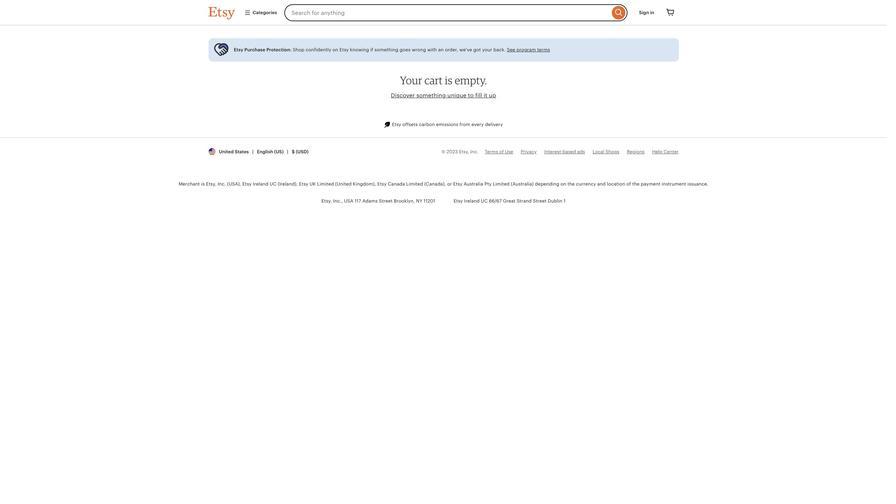 Task type: describe. For each thing, give the bounding box(es) containing it.
discover something unique to fill it up link
[[391, 92, 496, 99]]

united
[[219, 149, 234, 154]]

center
[[664, 149, 679, 154]]

depending
[[535, 181, 560, 187]]

protection:
[[267, 47, 292, 52]]

etsy ireland uc 66/67 great strand street dublin 1
[[454, 198, 566, 204]]

etsy left canada
[[378, 181, 387, 187]]

(usa),
[[227, 181, 241, 187]]

merchant is etsy, inc. (usa), etsy ireland uc (ireland), etsy uk limited (united kingdom), etsy canada limited (canada), or etsy australia pty limited (australia) depending on the currency and location of the payment instrument issuance.
[[179, 181, 709, 187]]

offsets
[[403, 122, 418, 127]]

etsy left purchase
[[234, 47, 243, 52]]

uk
[[310, 181, 316, 187]]

© 2023 etsy, inc.
[[442, 149, 479, 154]]

ny
[[416, 198, 423, 204]]

carbon
[[419, 122, 435, 127]]

currency
[[576, 181, 596, 187]]

local shops link
[[593, 149, 620, 154]]

1 horizontal spatial on
[[561, 181, 567, 187]]

etsy offsets carbon emissions from every delivery
[[392, 122, 503, 127]]

payment
[[641, 181, 661, 187]]

etsy left uk
[[299, 181, 308, 187]]

your cart is empty.
[[400, 74, 487, 87]]

local shops
[[593, 149, 620, 154]]

categories
[[253, 10, 277, 15]]

2 the from the left
[[633, 181, 640, 187]]

australia
[[464, 181, 483, 187]]

with
[[428, 47, 437, 52]]

Search for anything text field
[[285, 4, 610, 21]]

order,
[[445, 47, 458, 52]]

up
[[489, 92, 496, 99]]

1 limited from the left
[[317, 181, 334, 187]]

states
[[235, 149, 249, 154]]

privacy
[[521, 149, 537, 154]]

sign
[[639, 10, 649, 15]]

117
[[355, 198, 361, 204]]

2 limited from the left
[[406, 181, 423, 187]]

0 vertical spatial is
[[445, 74, 453, 87]]

1
[[564, 198, 566, 204]]

based
[[563, 149, 576, 154]]

see program terms link
[[507, 47, 550, 52]]

if
[[370, 47, 373, 52]]

inc.,
[[333, 198, 343, 204]]

merchant
[[179, 181, 200, 187]]

wrong
[[412, 47, 426, 52]]

great
[[503, 198, 516, 204]]

every
[[472, 122, 484, 127]]

etsy, for is
[[206, 181, 216, 187]]

usa
[[344, 198, 354, 204]]

(united
[[335, 181, 352, 187]]

discover
[[391, 92, 415, 99]]

it
[[484, 92, 488, 99]]

kingdom),
[[353, 181, 376, 187]]

none search field inside banner
[[285, 4, 628, 21]]

1 vertical spatial uc
[[481, 198, 488, 204]]

in
[[650, 10, 655, 15]]

terms of use
[[485, 149, 513, 154]]

etsy left knowing
[[340, 47, 349, 52]]

adams
[[363, 198, 378, 204]]

back.
[[494, 47, 506, 52]]

empty.
[[455, 74, 487, 87]]

0 horizontal spatial is
[[201, 181, 205, 187]]

interest-
[[545, 149, 563, 154]]

etsy, for 2023
[[459, 149, 469, 154]]

program
[[517, 47, 536, 52]]

brooklyn,
[[394, 198, 415, 204]]

your
[[400, 74, 422, 87]]

(us)
[[274, 149, 284, 154]]

categories button
[[239, 6, 282, 19]]

2023
[[447, 149, 458, 154]]

delivery
[[485, 122, 503, 127]]

inc. for 2023
[[471, 149, 479, 154]]

regions
[[627, 149, 645, 154]]

cart
[[425, 74, 443, 87]]

strand
[[517, 198, 532, 204]]

terms
[[537, 47, 550, 52]]

issuance.
[[688, 181, 709, 187]]

terms
[[485, 149, 498, 154]]

etsy right (usa),
[[242, 181, 252, 187]]

confidently
[[306, 47, 331, 52]]

help
[[653, 149, 663, 154]]

privacy link
[[521, 149, 537, 154]]

shops
[[606, 149, 620, 154]]

instrument
[[662, 181, 687, 187]]

local
[[593, 149, 605, 154]]

see
[[507, 47, 516, 52]]

etsy purchase protection: shop confidently on etsy knowing if something goes wrong with an order, we've got your back. see program terms
[[234, 47, 550, 52]]



Task type: locate. For each thing, give the bounding box(es) containing it.
2 | from the left
[[287, 149, 288, 154]]

0 horizontal spatial on
[[333, 47, 338, 52]]

banner containing categories
[[196, 0, 692, 26]]

uc left (ireland), at the top of the page
[[270, 181, 277, 187]]

street left dublin
[[533, 198, 547, 204]]

2 street from the left
[[533, 198, 547, 204]]

1 | from the left
[[252, 149, 254, 154]]

0 vertical spatial inc.
[[471, 149, 479, 154]]

regions button
[[627, 149, 645, 155]]

shop
[[293, 47, 305, 52]]

limited right uk
[[317, 181, 334, 187]]

interest-based ads
[[545, 149, 585, 154]]

etsy, left inc.,
[[322, 198, 332, 204]]

something down cart
[[417, 92, 446, 99]]

sign in button
[[634, 6, 660, 19]]

banner
[[196, 0, 692, 26]]

0 horizontal spatial uc
[[270, 181, 277, 187]]

knowing
[[350, 47, 369, 52]]

2 vertical spatial etsy,
[[322, 198, 332, 204]]

inc. left terms
[[471, 149, 479, 154]]

1 horizontal spatial etsy,
[[322, 198, 332, 204]]

0 horizontal spatial street
[[379, 198, 393, 204]]

on
[[333, 47, 338, 52], [561, 181, 567, 187]]

on right the confidently at the top left
[[333, 47, 338, 52]]

canada
[[388, 181, 405, 187]]

from
[[460, 122, 470, 127]]

1 horizontal spatial limited
[[406, 181, 423, 187]]

1 vertical spatial etsy,
[[206, 181, 216, 187]]

0 vertical spatial ireland
[[253, 181, 269, 187]]

use
[[505, 149, 513, 154]]

2 horizontal spatial etsy,
[[459, 149, 469, 154]]

on right depending
[[561, 181, 567, 187]]

limited up 'ny'
[[406, 181, 423, 187]]

or
[[447, 181, 452, 187]]

|
[[252, 149, 254, 154], [287, 149, 288, 154]]

1 horizontal spatial something
[[417, 92, 446, 99]]

0 horizontal spatial ireland
[[253, 181, 269, 187]]

(australia)
[[511, 181, 534, 187]]

got
[[474, 47, 481, 52]]

us image
[[209, 148, 216, 155]]

3 limited from the left
[[493, 181, 510, 187]]

street right adams
[[379, 198, 393, 204]]

of left use
[[500, 149, 504, 154]]

uc left 66/67
[[481, 198, 488, 204]]

(usd)
[[296, 149, 309, 154]]

0 horizontal spatial inc.
[[218, 181, 226, 187]]

uc
[[270, 181, 277, 187], [481, 198, 488, 204]]

0 horizontal spatial etsy,
[[206, 181, 216, 187]]

©
[[442, 149, 446, 154]]

0 horizontal spatial something
[[375, 47, 399, 52]]

inc. left (usa),
[[218, 181, 226, 187]]

1 horizontal spatial uc
[[481, 198, 488, 204]]

0 vertical spatial of
[[500, 149, 504, 154]]

something right the if at left
[[375, 47, 399, 52]]

is right cart
[[445, 74, 453, 87]]

1 vertical spatial something
[[417, 92, 446, 99]]

of
[[500, 149, 504, 154], [627, 181, 631, 187]]

etsy
[[234, 47, 243, 52], [340, 47, 349, 52], [392, 122, 401, 127], [242, 181, 252, 187], [299, 181, 308, 187], [378, 181, 387, 187], [453, 181, 463, 187], [454, 198, 463, 204]]

inc. for is
[[218, 181, 226, 187]]

0 horizontal spatial the
[[568, 181, 575, 187]]

(canada),
[[425, 181, 446, 187]]

0 horizontal spatial limited
[[317, 181, 334, 187]]

emissions
[[436, 122, 459, 127]]

1 the from the left
[[568, 181, 575, 187]]

| right states
[[252, 149, 254, 154]]

etsy, right the merchant
[[206, 181, 216, 187]]

dublin
[[548, 198, 563, 204]]

0 vertical spatial etsy,
[[459, 149, 469, 154]]

help center link
[[653, 149, 679, 154]]

limited right pty
[[493, 181, 510, 187]]

$
[[292, 149, 295, 154]]

0 vertical spatial uc
[[270, 181, 277, 187]]

1 vertical spatial ireland
[[464, 198, 480, 204]]

to
[[468, 92, 474, 99]]

ireland
[[253, 181, 269, 187], [464, 198, 480, 204]]

1 vertical spatial is
[[201, 181, 205, 187]]

the left payment
[[633, 181, 640, 187]]

1 vertical spatial of
[[627, 181, 631, 187]]

interest-based ads link
[[545, 149, 585, 154]]

ireland down 'australia'
[[464, 198, 480, 204]]

1 horizontal spatial street
[[533, 198, 547, 204]]

0 horizontal spatial |
[[252, 149, 254, 154]]

1 horizontal spatial is
[[445, 74, 453, 87]]

is
[[445, 74, 453, 87], [201, 181, 205, 187]]

of right location
[[627, 181, 631, 187]]

0 vertical spatial something
[[375, 47, 399, 52]]

is right the merchant
[[201, 181, 205, 187]]

11201
[[424, 198, 436, 204]]

terms of use link
[[485, 149, 513, 154]]

pty
[[485, 181, 492, 187]]

| left $
[[287, 149, 288, 154]]

your
[[482, 47, 492, 52]]

0 horizontal spatial of
[[500, 149, 504, 154]]

street
[[379, 198, 393, 204], [533, 198, 547, 204]]

inc.
[[471, 149, 479, 154], [218, 181, 226, 187]]

the left currency
[[568, 181, 575, 187]]

sign in
[[639, 10, 655, 15]]

1 horizontal spatial ireland
[[464, 198, 480, 204]]

1 vertical spatial on
[[561, 181, 567, 187]]

1 horizontal spatial |
[[287, 149, 288, 154]]

etsy right or
[[453, 181, 463, 187]]

1 horizontal spatial the
[[633, 181, 640, 187]]

purchase
[[245, 47, 265, 52]]

etsy,
[[459, 149, 469, 154], [206, 181, 216, 187], [322, 198, 332, 204]]

(ireland),
[[278, 181, 298, 187]]

discover something unique to fill it up
[[391, 92, 496, 99]]

etsy, right 2023
[[459, 149, 469, 154]]

1 vertical spatial inc.
[[218, 181, 226, 187]]

help center
[[653, 149, 679, 154]]

location
[[607, 181, 626, 187]]

1 horizontal spatial inc.
[[471, 149, 479, 154]]

1 horizontal spatial of
[[627, 181, 631, 187]]

0 vertical spatial on
[[333, 47, 338, 52]]

66/67
[[489, 198, 502, 204]]

1 street from the left
[[379, 198, 393, 204]]

fill
[[476, 92, 482, 99]]

ireland right (usa),
[[253, 181, 269, 187]]

ads
[[578, 149, 585, 154]]

the
[[568, 181, 575, 187], [633, 181, 640, 187]]

unique
[[448, 92, 467, 99]]

limited
[[317, 181, 334, 187], [406, 181, 423, 187], [493, 181, 510, 187]]

and
[[598, 181, 606, 187]]

goes
[[400, 47, 411, 52]]

etsy left offsets
[[392, 122, 401, 127]]

we've
[[460, 47, 472, 52]]

None search field
[[285, 4, 628, 21]]

etsy down the merchant is etsy, inc. (usa), etsy ireland uc (ireland), etsy uk limited (united kingdom), etsy canada limited (canada), or etsy australia pty limited (australia) depending on the currency and location of the payment instrument issuance.
[[454, 198, 463, 204]]

english
[[257, 149, 273, 154]]

an
[[438, 47, 444, 52]]

2 horizontal spatial limited
[[493, 181, 510, 187]]



Task type: vqa. For each thing, say whether or not it's contained in the screenshot.
Nature Inspired Wall Decor Quilted Wall Hanging Landscape image 9
no



